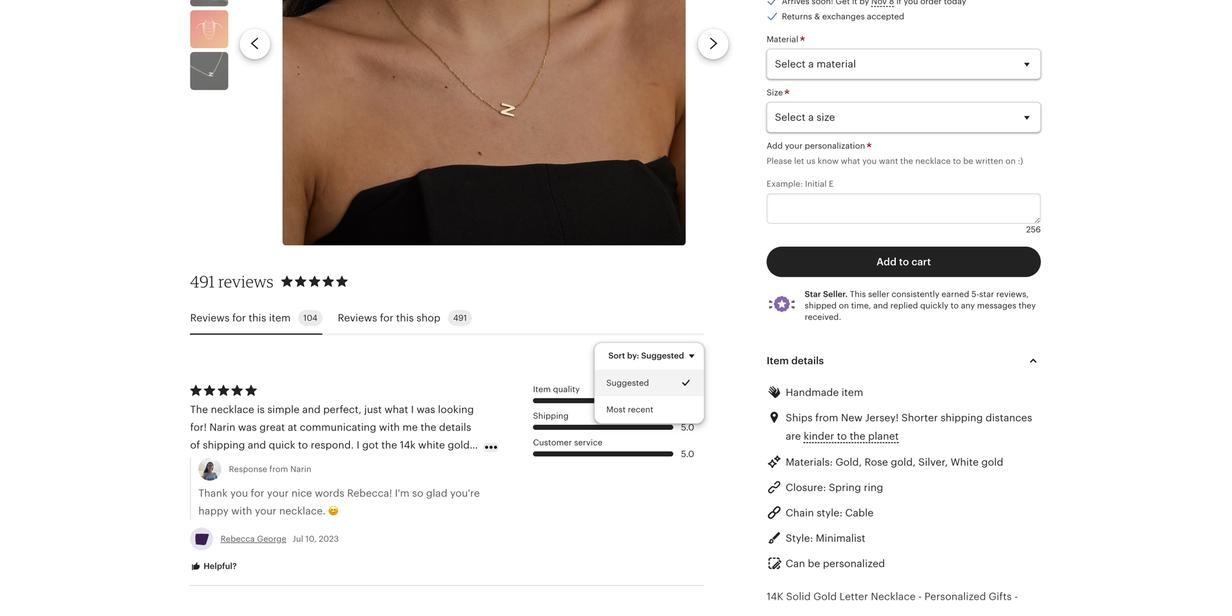 Task type: vqa. For each thing, say whether or not it's contained in the screenshot.
second a from the left
no



Task type: locate. For each thing, give the bounding box(es) containing it.
narin inside the necklace is simple and perfect, just what i was looking for! narin was great at communicating with me the details of shipping and quick to respond.   i got the 14k white gold, and was advised the chain is 925 silver and the letter is 14k white gold plated.
[[209, 422, 235, 434]]

most recent button
[[595, 397, 704, 424]]

1 vertical spatial was
[[238, 422, 257, 434]]

1 horizontal spatial item
[[842, 387, 863, 399]]

item quality
[[533, 385, 580, 395]]

exchanges
[[822, 12, 865, 21]]

you left want
[[862, 157, 877, 166]]

item left 104 on the bottom of page
[[269, 313, 291, 324]]

0 horizontal spatial on
[[839, 301, 849, 311]]

necklace.
[[279, 506, 326, 517]]

with right happy
[[231, 506, 252, 517]]

1 horizontal spatial reviews
[[338, 313, 377, 324]]

i up the me
[[411, 404, 414, 416]]

shipping
[[533, 412, 569, 421]]

returns
[[782, 12, 812, 21]]

1 horizontal spatial item
[[767, 356, 789, 367]]

5.0 down suggested button
[[681, 423, 694, 433]]

1 horizontal spatial from
[[815, 413, 838, 424]]

shipping right of
[[203, 440, 245, 451]]

to
[[953, 157, 961, 166], [899, 257, 909, 268], [951, 301, 959, 311], [837, 431, 847, 443], [298, 440, 308, 451]]

for down reviews
[[232, 313, 246, 324]]

1 vertical spatial what
[[385, 404, 408, 416]]

on left :)
[[1006, 157, 1016, 166]]

replied
[[890, 301, 918, 311]]

1 reviews from the left
[[190, 313, 230, 324]]

to down 'new'
[[837, 431, 847, 443]]

your
[[785, 141, 803, 151], [267, 488, 289, 500], [255, 506, 277, 517]]

0 horizontal spatial this
[[249, 313, 266, 324]]

what inside the necklace is simple and perfect, just what i was looking for! narin was great at communicating with me the details of shipping and quick to respond.   i got the 14k white gold, and was advised the chain is 925 silver and the letter is 14k white gold plated.
[[385, 404, 408, 416]]

add inside button
[[877, 257, 897, 268]]

0 vertical spatial you
[[862, 157, 877, 166]]

shop
[[417, 313, 440, 324]]

1 vertical spatial necklace
[[211, 404, 254, 416]]

0 vertical spatial with
[[379, 422, 400, 434]]

0 horizontal spatial 491
[[190, 272, 215, 292]]

narin up nice
[[290, 465, 311, 475]]

491 for 491
[[453, 314, 467, 323]]

1 horizontal spatial 491
[[453, 314, 467, 323]]

item details
[[767, 356, 824, 367]]

tab list
[[190, 303, 704, 335]]

gold, inside the necklace is simple and perfect, just what i was looking for! narin was great at communicating with me the details of shipping and quick to respond.   i got the 14k white gold, and was advised the chain is 925 silver and the letter is 14k white gold plated.
[[448, 440, 473, 451]]

ring
[[864, 483, 883, 494]]

the necklace is simple and perfect, just what i was looking for! narin was great at communicating with me the details of shipping and quick to respond.   i got the 14k white gold, and was advised the chain is 925 silver and the letter is 14k white gold plated.
[[190, 404, 475, 487]]

add for add your personalization
[[767, 141, 783, 151]]

your up let
[[785, 141, 803, 151]]

from up plated.
[[269, 465, 288, 475]]

and down seller
[[873, 301, 888, 311]]

1 horizontal spatial be
[[963, 157, 973, 166]]

be right can
[[808, 559, 820, 570]]

0 vertical spatial what
[[841, 157, 860, 166]]

narin right for!
[[209, 422, 235, 434]]

this
[[850, 290, 866, 299]]

1 vertical spatial you
[[230, 488, 248, 500]]

add up please
[[767, 141, 783, 151]]

2 vertical spatial was
[[211, 458, 230, 469]]

item inside dropdown button
[[767, 356, 789, 367]]

0 vertical spatial narin
[[209, 422, 235, 434]]

perfect,
[[323, 404, 362, 416]]

1 vertical spatial gold
[[220, 476, 242, 487]]

suggested up most recent
[[606, 379, 649, 388]]

what up the me
[[385, 404, 408, 416]]

and right simple
[[302, 404, 321, 416]]

add your personalization
[[767, 141, 867, 151]]

me
[[403, 422, 418, 434]]

491 right shop
[[453, 314, 467, 323]]

0 horizontal spatial from
[[269, 465, 288, 475]]

925
[[331, 458, 349, 469]]

1 horizontal spatial necklace
[[915, 157, 951, 166]]

star
[[805, 290, 821, 299]]

kinder
[[804, 431, 834, 443]]

0 horizontal spatial item
[[269, 313, 291, 324]]

communicating
[[300, 422, 376, 434]]

jul
[[292, 535, 303, 544]]

white up "thank"
[[190, 476, 217, 487]]

1 horizontal spatial details
[[791, 356, 824, 367]]

rose
[[865, 457, 888, 469]]

on down 'seller.'
[[839, 301, 849, 311]]

0 horizontal spatial gold
[[220, 476, 242, 487]]

closure: spring ring
[[786, 483, 883, 494]]

i
[[411, 404, 414, 416], [357, 440, 360, 451]]

0 vertical spatial 491
[[190, 272, 215, 292]]

2 vertical spatial 5.0
[[681, 449, 694, 460]]

is up great
[[257, 404, 265, 416]]

received.
[[805, 313, 841, 322]]

i left got
[[357, 440, 360, 451]]

necklace right want
[[915, 157, 951, 166]]

from inside ships from new jersey! shorter shipping distances are
[[815, 413, 838, 424]]

item left quality
[[533, 385, 551, 395]]

reviews down 491 reviews
[[190, 313, 230, 324]]

white
[[418, 440, 445, 451], [190, 476, 217, 487]]

to down earned
[[951, 301, 959, 311]]

what down personalization
[[841, 157, 860, 166]]

0 horizontal spatial what
[[385, 404, 408, 416]]

256
[[1026, 225, 1041, 235]]

this left shop
[[396, 313, 414, 324]]

your up george
[[255, 506, 277, 517]]

14k up you're
[[459, 458, 475, 469]]

example:
[[767, 179, 803, 189]]

item up 'new'
[[842, 387, 863, 399]]

0 horizontal spatial for
[[232, 313, 246, 324]]

nice
[[291, 488, 312, 500]]

add up seller
[[877, 257, 897, 268]]

and down of
[[190, 458, 208, 469]]

0 horizontal spatial shipping
[[203, 440, 245, 451]]

handmade item
[[786, 387, 863, 399]]

2 5.0 from the top
[[681, 423, 694, 433]]

0 horizontal spatial item
[[533, 385, 551, 395]]

kinder to the planet
[[804, 431, 899, 443]]

most recent
[[606, 406, 654, 415]]

respond.
[[311, 440, 354, 451]]

just
[[364, 404, 382, 416]]

5.0 right the recent
[[681, 396, 694, 406]]

item
[[767, 356, 789, 367], [533, 385, 551, 395]]

0 vertical spatial details
[[791, 356, 824, 367]]

gold
[[981, 457, 1003, 469], [220, 476, 242, 487]]

details up handmade on the right of page
[[791, 356, 824, 367]]

gold, down looking
[[448, 440, 473, 451]]

service
[[574, 439, 603, 448]]

gold down response
[[220, 476, 242, 487]]

suggested right by:
[[641, 351, 684, 361]]

was left advised
[[211, 458, 230, 469]]

1 horizontal spatial white
[[418, 440, 445, 451]]

cart
[[912, 257, 931, 268]]

0 vertical spatial i
[[411, 404, 414, 416]]

2 reviews from the left
[[338, 313, 377, 324]]

2 horizontal spatial was
[[417, 404, 435, 416]]

please let us know what you want the necklace to be written on :)
[[767, 157, 1023, 166]]

0 horizontal spatial narin
[[209, 422, 235, 434]]

0 horizontal spatial add
[[767, 141, 783, 151]]

the right got
[[381, 440, 397, 451]]

sort by: suggested button
[[599, 343, 709, 370]]

1 horizontal spatial 14k
[[459, 458, 475, 469]]

you down plated.
[[230, 488, 248, 500]]

this
[[249, 313, 266, 324], [396, 313, 414, 324]]

was up the me
[[417, 404, 435, 416]]

1 horizontal spatial with
[[379, 422, 400, 434]]

helpful? button
[[181, 556, 246, 579]]

1 vertical spatial item
[[842, 387, 863, 399]]

2 this from the left
[[396, 313, 414, 324]]

thank
[[198, 488, 228, 500]]

1 vertical spatial i
[[357, 440, 360, 451]]

for left shop
[[380, 313, 394, 324]]

details down looking
[[439, 422, 471, 434]]

0 horizontal spatial white
[[190, 476, 217, 487]]

necklace right the
[[211, 404, 254, 416]]

0 vertical spatial necklace
[[915, 157, 951, 166]]

this seller consistently earned 5-star reviews, shipped on time, and replied quickly to any messages they received.
[[805, 290, 1036, 322]]

spring
[[829, 483, 861, 494]]

was
[[417, 404, 435, 416], [238, 422, 257, 434], [211, 458, 230, 469]]

1 this from the left
[[249, 313, 266, 324]]

white up letter
[[418, 440, 445, 451]]

0 vertical spatial white
[[418, 440, 445, 451]]

1 vertical spatial gold,
[[891, 457, 916, 469]]

0 horizontal spatial you
[[230, 488, 248, 500]]

1 vertical spatial add
[[877, 257, 897, 268]]

chain style: cable
[[786, 508, 874, 519]]

1 horizontal spatial gold
[[981, 457, 1003, 469]]

0 vertical spatial gold,
[[448, 440, 473, 451]]

1 horizontal spatial this
[[396, 313, 414, 324]]

reviews right 104 on the bottom of page
[[338, 313, 377, 324]]

the inside 'kinder to the planet' button
[[850, 431, 865, 443]]

0 horizontal spatial gold,
[[448, 440, 473, 451]]

reviews
[[190, 313, 230, 324], [338, 313, 377, 324]]

2 vertical spatial your
[[255, 506, 277, 517]]

2 horizontal spatial for
[[380, 313, 394, 324]]

1 vertical spatial from
[[269, 465, 288, 475]]

personalized
[[823, 559, 885, 570]]

1 vertical spatial on
[[839, 301, 849, 311]]

5.0 down 'most recent' button
[[681, 449, 694, 460]]

for!
[[190, 422, 207, 434]]

shipping inside ships from new jersey! shorter shipping distances are
[[941, 413, 983, 424]]

0 horizontal spatial 14k
[[400, 440, 416, 451]]

you inside "thank you for your nice words rebecca! i'm so glad you're happy with your necklace.  😊"
[[230, 488, 248, 500]]

the down 'new'
[[850, 431, 865, 443]]

to up chain at the bottom left
[[298, 440, 308, 451]]

menu
[[594, 343, 704, 425]]

item for item quality
[[533, 385, 551, 395]]

item
[[269, 313, 291, 324], [842, 387, 863, 399]]

1 vertical spatial details
[[439, 422, 471, 434]]

14k solid gold letter necklace, minimalist letter necklace, letter necklace, initial necklace, birthday gift for her, christmas jewelry gift image
[[190, 0, 228, 6], [282, 0, 686, 246], [190, 10, 228, 48], [190, 52, 228, 90]]

1 vertical spatial narin
[[290, 465, 311, 475]]

shipping
[[941, 413, 983, 424], [203, 440, 245, 451]]

they
[[1019, 301, 1036, 311]]

details inside the necklace is simple and perfect, just what i was looking for! narin was great at communicating with me the details of shipping and quick to respond.   i got the 14k white gold, and was advised the chain is 925 silver and the letter is 14k white gold plated.
[[439, 422, 471, 434]]

most
[[606, 406, 626, 415]]

0 horizontal spatial necklace
[[211, 404, 254, 416]]

1 horizontal spatial add
[[877, 257, 897, 268]]

necklace inside the necklace is simple and perfect, just what i was looking for! narin was great at communicating with me the details of shipping and quick to respond.   i got the 14k white gold, and was advised the chain is 925 silver and the letter is 14k white gold plated.
[[211, 404, 254, 416]]

from up kinder
[[815, 413, 838, 424]]

0 vertical spatial from
[[815, 413, 838, 424]]

3 5.0 from the top
[[681, 449, 694, 460]]

and
[[873, 301, 888, 311], [302, 404, 321, 416], [248, 440, 266, 451], [190, 458, 208, 469], [380, 458, 399, 469]]

1 vertical spatial be
[[808, 559, 820, 570]]

glad
[[426, 488, 447, 500]]

be
[[963, 157, 973, 166], [808, 559, 820, 570]]

with
[[379, 422, 400, 434], [231, 506, 252, 517]]

1 vertical spatial item
[[533, 385, 551, 395]]

1 vertical spatial 491
[[453, 314, 467, 323]]

for down plated.
[[251, 488, 264, 500]]

491
[[190, 272, 215, 292], [453, 314, 467, 323]]

0 vertical spatial on
[[1006, 157, 1016, 166]]

was left great
[[238, 422, 257, 434]]

add for add to cart
[[877, 257, 897, 268]]

shipping right shorter
[[941, 413, 983, 424]]

this down reviews
[[249, 313, 266, 324]]

0 horizontal spatial reviews
[[190, 313, 230, 324]]

style: minimalist
[[786, 533, 865, 545]]

for for shop
[[380, 313, 394, 324]]

rebecca
[[221, 535, 255, 544]]

0 vertical spatial suggested
[[641, 351, 684, 361]]

0 horizontal spatial with
[[231, 506, 252, 517]]

1 vertical spatial suggested
[[606, 379, 649, 388]]

0 vertical spatial add
[[767, 141, 783, 151]]

1 horizontal spatial shipping
[[941, 413, 983, 424]]

0 vertical spatial shipping
[[941, 413, 983, 424]]

0 vertical spatial 5.0
[[681, 396, 694, 406]]

necklace
[[915, 157, 951, 166], [211, 404, 254, 416]]

1 vertical spatial shipping
[[203, 440, 245, 451]]

0 vertical spatial be
[[963, 157, 973, 166]]

14k down the me
[[400, 440, 416, 451]]

1 5.0 from the top
[[681, 396, 694, 406]]

to left "written"
[[953, 157, 961, 166]]

1 horizontal spatial for
[[251, 488, 264, 500]]

is left 925
[[321, 458, 329, 469]]

0 horizontal spatial details
[[439, 422, 471, 434]]

with left the me
[[379, 422, 400, 434]]

from
[[815, 413, 838, 424], [269, 465, 288, 475]]

gold right white
[[981, 457, 1003, 469]]

to left the cart
[[899, 257, 909, 268]]

your down plated.
[[267, 488, 289, 500]]

add to cart
[[877, 257, 931, 268]]

rebecca!
[[347, 488, 392, 500]]

1 vertical spatial 5.0
[[681, 423, 694, 433]]

be left "written"
[[963, 157, 973, 166]]

new
[[841, 413, 863, 424]]

plated.
[[244, 476, 278, 487]]

suggested button
[[595, 370, 704, 397]]

0 vertical spatial item
[[269, 313, 291, 324]]

is right letter
[[449, 458, 456, 469]]

491 left reviews
[[190, 272, 215, 292]]

0 vertical spatial gold
[[981, 457, 1003, 469]]

0 vertical spatial item
[[767, 356, 789, 367]]

1 vertical spatial white
[[190, 476, 217, 487]]

item up handmade on the right of page
[[767, 356, 789, 367]]

let
[[794, 157, 804, 166]]

gold, right rose
[[891, 457, 916, 469]]

of
[[190, 440, 200, 451]]

1 horizontal spatial gold,
[[891, 457, 916, 469]]

1 vertical spatial with
[[231, 506, 252, 517]]



Task type: describe. For each thing, give the bounding box(es) containing it.
:)
[[1018, 157, 1023, 166]]

seller
[[868, 290, 889, 299]]

i'm
[[395, 488, 409, 500]]

shorter
[[901, 413, 938, 424]]

suggested inside "dropdown button"
[[641, 351, 684, 361]]

response
[[229, 465, 267, 475]]

example: initial e
[[767, 179, 834, 189]]

😊
[[328, 506, 338, 517]]

you're
[[450, 488, 480, 500]]

closure:
[[786, 483, 826, 494]]

to inside the necklace is simple and perfect, just what i was looking for! narin was great at communicating with me the details of shipping and quick to respond.   i got the 14k white gold, and was advised the chain is 925 silver and the letter is 14k white gold plated.
[[298, 440, 308, 451]]

the right want
[[900, 157, 913, 166]]

reviews for reviews for this shop
[[338, 313, 377, 324]]

recent
[[628, 406, 654, 415]]

gold inside the necklace is simple and perfect, just what i was looking for! narin was great at communicating with me the details of shipping and quick to respond.   i got the 14k white gold, and was advised the chain is 925 silver and the letter is 14k white gold plated.
[[220, 476, 242, 487]]

jersey!
[[865, 413, 899, 424]]

2 horizontal spatial is
[[449, 458, 456, 469]]

1 horizontal spatial narin
[[290, 465, 311, 475]]

for for item
[[232, 313, 246, 324]]

0 vertical spatial was
[[417, 404, 435, 416]]

1 horizontal spatial is
[[321, 458, 329, 469]]

and inside this seller consistently earned 5-star reviews, shipped on time, and replied quickly to any messages they received.
[[873, 301, 888, 311]]

0 horizontal spatial was
[[211, 458, 230, 469]]

kinder to the planet button
[[804, 427, 899, 446]]

details inside dropdown button
[[791, 356, 824, 367]]

star
[[979, 290, 994, 299]]

1 horizontal spatial what
[[841, 157, 860, 166]]

returns & exchanges accepted
[[782, 12, 904, 21]]

5.0 for service
[[681, 449, 694, 460]]

quality
[[553, 385, 580, 395]]

rebecca george jul 10, 2023
[[221, 535, 339, 544]]

great
[[259, 422, 285, 434]]

know
[[818, 157, 839, 166]]

thank you for your nice words rebecca! i'm so glad you're happy with your necklace.  😊
[[198, 488, 480, 517]]

silver,
[[918, 457, 948, 469]]

minimalist
[[816, 533, 865, 545]]

and up advised
[[248, 440, 266, 451]]

cable
[[845, 508, 874, 519]]

shipped
[[805, 301, 837, 311]]

letter
[[420, 458, 446, 469]]

so
[[412, 488, 423, 500]]

491 for 491 reviews
[[190, 272, 215, 292]]

the right the me
[[421, 422, 436, 434]]

10,
[[305, 535, 317, 544]]

with inside "thank you for your nice words rebecca! i'm so glad you're happy with your necklace.  😊"
[[231, 506, 252, 517]]

to inside this seller consistently earned 5-star reviews, shipped on time, and replied quickly to any messages they received.
[[951, 301, 959, 311]]

item inside tab list
[[269, 313, 291, 324]]

material
[[767, 35, 801, 44]]

add to cart button
[[767, 247, 1041, 277]]

for inside "thank you for your nice words rebecca! i'm so glad you're happy with your necklace.  😊"
[[251, 488, 264, 500]]

tab list containing reviews for this item
[[190, 303, 704, 335]]

from for response
[[269, 465, 288, 475]]

style:
[[817, 508, 843, 519]]

advised
[[233, 458, 270, 469]]

0 horizontal spatial be
[[808, 559, 820, 570]]

quick
[[269, 440, 295, 451]]

ships from new jersey! shorter shipping distances are
[[786, 413, 1032, 443]]

size
[[767, 88, 785, 97]]

personalization
[[805, 141, 865, 151]]

white
[[951, 457, 979, 469]]

2023
[[319, 535, 339, 544]]

reviews,
[[996, 290, 1029, 299]]

sort by: suggested
[[608, 351, 684, 361]]

earned
[[942, 290, 969, 299]]

and right silver
[[380, 458, 399, 469]]

messages
[[977, 301, 1016, 311]]

item details button
[[755, 346, 1052, 377]]

0 vertical spatial your
[[785, 141, 803, 151]]

initial
[[805, 179, 827, 189]]

this for item
[[249, 313, 266, 324]]

shipping inside the necklace is simple and perfect, just what i was looking for! narin was great at communicating with me the details of shipping and quick to respond.   i got the 14k white gold, and was advised the chain is 925 silver and the letter is 14k white gold plated.
[[203, 440, 245, 451]]

helpful?
[[202, 562, 237, 572]]

suggested inside button
[[606, 379, 649, 388]]

looking
[[438, 404, 474, 416]]

the
[[190, 404, 208, 416]]

with inside the necklace is simple and perfect, just what i was looking for! narin was great at communicating with me the details of shipping and quick to respond.   i got the 14k white gold, and was advised the chain is 925 silver and the letter is 14k white gold plated.
[[379, 422, 400, 434]]

reviews for this shop
[[338, 313, 440, 324]]

ships
[[786, 413, 813, 424]]

chain
[[786, 508, 814, 519]]

seller.
[[823, 290, 848, 299]]

rebecca george link
[[221, 535, 286, 544]]

1 vertical spatial 14k
[[459, 458, 475, 469]]

are
[[786, 431, 801, 443]]

menu containing suggested
[[594, 343, 704, 425]]

accepted
[[867, 12, 904, 21]]

the left letter
[[401, 458, 417, 469]]

this for shop
[[396, 313, 414, 324]]

the down 'quick'
[[273, 458, 289, 469]]

0 horizontal spatial i
[[357, 440, 360, 451]]

consistently
[[892, 290, 939, 299]]

0 vertical spatial 14k
[[400, 440, 416, 451]]

1 horizontal spatial was
[[238, 422, 257, 434]]

1 vertical spatial your
[[267, 488, 289, 500]]

e
[[829, 179, 834, 189]]

silver
[[352, 458, 378, 469]]

words
[[315, 488, 344, 500]]

handmade
[[786, 387, 839, 399]]

1 horizontal spatial on
[[1006, 157, 1016, 166]]

reviews for reviews for this item
[[190, 313, 230, 324]]

got
[[362, 440, 379, 451]]

from for ships
[[815, 413, 838, 424]]

star seller.
[[805, 290, 848, 299]]

please
[[767, 157, 792, 166]]

5.0 for quality
[[681, 396, 694, 406]]

&
[[814, 12, 820, 21]]

1 horizontal spatial i
[[411, 404, 414, 416]]

us
[[806, 157, 815, 166]]

planet
[[868, 431, 899, 443]]

1 horizontal spatial you
[[862, 157, 877, 166]]

happy
[[198, 506, 229, 517]]

by:
[[627, 351, 639, 361]]

0 horizontal spatial is
[[257, 404, 265, 416]]

customer service
[[533, 439, 603, 448]]

materials: gold, rose gold, silver, white gold
[[786, 457, 1003, 469]]

item for item details
[[767, 356, 789, 367]]

customer
[[533, 439, 572, 448]]

want
[[879, 157, 898, 166]]

on inside this seller consistently earned 5-star reviews, shipped on time, and replied quickly to any messages they received.
[[839, 301, 849, 311]]

quickly
[[920, 301, 949, 311]]

104
[[303, 314, 317, 323]]

chain
[[291, 458, 318, 469]]

5-
[[972, 290, 979, 299]]

Add your personalization text field
[[767, 194, 1041, 224]]



